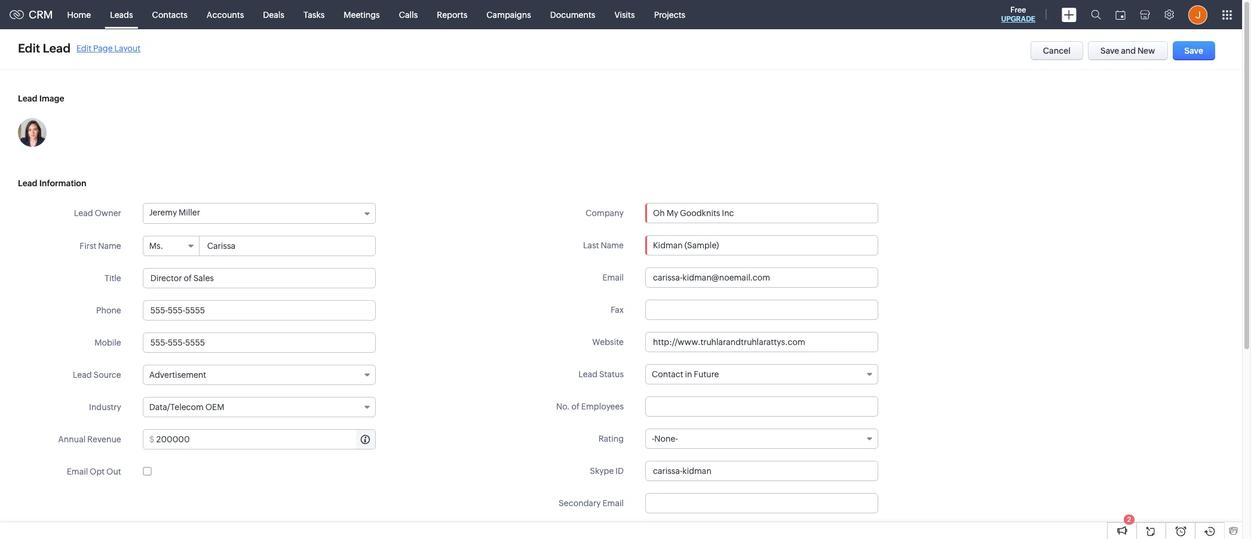 Task type: vqa. For each thing, say whether or not it's contained in the screenshot.
bottom the Email
yes



Task type: locate. For each thing, give the bounding box(es) containing it.
email down skype id
[[602, 499, 624, 508]]

no. of employees
[[556, 402, 624, 412]]

profile image
[[1188, 5, 1207, 24]]

data/telecom
[[149, 403, 204, 412]]

free
[[1010, 5, 1026, 14]]

Ms. field
[[143, 237, 199, 256]]

None field
[[646, 204, 878, 223]]

name right last
[[601, 241, 624, 250]]

save
[[1101, 46, 1119, 56], [1184, 46, 1203, 56]]

lead left status
[[578, 370, 597, 379]]

edit
[[18, 41, 40, 55], [77, 43, 91, 53]]

0 vertical spatial email
[[602, 273, 624, 283]]

projects link
[[644, 0, 695, 29]]

2 save from the left
[[1184, 46, 1203, 56]]

reports link
[[427, 0, 477, 29]]

lead left information
[[18, 179, 37, 188]]

industry
[[89, 403, 121, 412]]

ms.
[[149, 241, 163, 251]]

name
[[601, 241, 624, 250], [98, 241, 121, 251]]

lead
[[43, 41, 71, 55], [18, 94, 37, 103], [18, 179, 37, 188], [74, 209, 93, 218], [578, 370, 597, 379], [73, 370, 92, 380]]

0 horizontal spatial name
[[98, 241, 121, 251]]

last name
[[583, 241, 624, 250]]

lead status
[[578, 370, 624, 379]]

status
[[599, 370, 624, 379]]

email for email opt out
[[67, 467, 88, 477]]

name right the first
[[98, 241, 121, 251]]

leads link
[[100, 0, 143, 29]]

documents link
[[541, 0, 605, 29]]

owner
[[95, 209, 121, 218]]

name for first name
[[98, 241, 121, 251]]

edit down crm link
[[18, 41, 40, 55]]

lead for lead owner
[[74, 209, 93, 218]]

rating
[[598, 434, 624, 444]]

visits link
[[605, 0, 644, 29]]

and
[[1121, 46, 1136, 56]]

fax
[[611, 305, 624, 315]]

None text field
[[200, 237, 375, 256], [645, 268, 878, 288], [645, 332, 878, 352], [645, 397, 878, 417], [156, 430, 375, 449], [645, 493, 878, 514], [200, 237, 375, 256], [645, 268, 878, 288], [645, 332, 878, 352], [645, 397, 878, 417], [156, 430, 375, 449], [645, 493, 878, 514]]

1 horizontal spatial edit
[[77, 43, 91, 53]]

meetings
[[344, 10, 380, 19]]

lead left source
[[73, 370, 92, 380]]

lead down crm at the top of the page
[[43, 41, 71, 55]]

visits
[[614, 10, 635, 19]]

0 horizontal spatial save
[[1101, 46, 1119, 56]]

lead left owner
[[74, 209, 93, 218]]

save down profile element
[[1184, 46, 1203, 56]]

lead left image
[[18, 94, 37, 103]]

projects
[[654, 10, 685, 19]]

deals link
[[254, 0, 294, 29]]

Data/Telecom OEM field
[[143, 397, 376, 418]]

2
[[1127, 516, 1131, 523]]

1 save from the left
[[1101, 46, 1119, 56]]

id
[[615, 467, 624, 476]]

search image
[[1091, 10, 1101, 20]]

Advertisement field
[[143, 365, 376, 385]]

website
[[592, 338, 624, 347]]

lead information
[[18, 179, 86, 188]]

jeremy
[[149, 208, 177, 217]]

miller
[[179, 208, 200, 217]]

email
[[602, 273, 624, 283], [67, 467, 88, 477], [602, 499, 624, 508]]

secondary
[[559, 499, 601, 508]]

1 horizontal spatial save
[[1184, 46, 1203, 56]]

campaigns
[[486, 10, 531, 19]]

data/telecom oem
[[149, 403, 224, 412]]

crm
[[29, 8, 53, 21]]

reports
[[437, 10, 467, 19]]

email for email
[[602, 273, 624, 283]]

None text field
[[646, 204, 878, 223], [645, 235, 878, 256], [143, 268, 376, 289], [645, 300, 878, 320], [143, 301, 376, 321], [143, 333, 376, 353], [645, 461, 878, 482], [646, 204, 878, 223], [645, 235, 878, 256], [143, 268, 376, 289], [645, 300, 878, 320], [143, 301, 376, 321], [143, 333, 376, 353], [645, 461, 878, 482]]

create menu element
[[1054, 0, 1084, 29]]

contact
[[652, 370, 683, 379]]

meetings link
[[334, 0, 389, 29]]

jeremy miller
[[149, 208, 200, 217]]

first
[[80, 241, 96, 251]]

lead owner
[[74, 209, 121, 218]]

save left and
[[1101, 46, 1119, 56]]

calls
[[399, 10, 418, 19]]

$
[[149, 435, 154, 445]]

profile element
[[1181, 0, 1215, 29]]

1 vertical spatial email
[[67, 467, 88, 477]]

email up fax
[[602, 273, 624, 283]]

first name
[[80, 241, 121, 251]]

of
[[571, 402, 580, 412]]

edit left page
[[77, 43, 91, 53]]

future
[[694, 370, 719, 379]]

edit page layout link
[[77, 43, 141, 53]]

employees
[[581, 402, 624, 412]]

secondary email
[[559, 499, 624, 508]]

advertisement
[[149, 370, 206, 380]]

accounts
[[207, 10, 244, 19]]

title
[[105, 274, 121, 283]]

1 horizontal spatial name
[[601, 241, 624, 250]]

email left opt
[[67, 467, 88, 477]]

upgrade
[[1001, 15, 1035, 23]]

edit lead edit page layout
[[18, 41, 141, 55]]



Task type: describe. For each thing, give the bounding box(es) containing it.
edit inside the edit lead edit page layout
[[77, 43, 91, 53]]

home link
[[58, 0, 100, 29]]

cancel button
[[1030, 41, 1083, 60]]

tasks
[[303, 10, 325, 19]]

mobile
[[95, 338, 121, 348]]

0 horizontal spatial edit
[[18, 41, 40, 55]]

calls link
[[389, 0, 427, 29]]

new
[[1138, 46, 1155, 56]]

source
[[93, 370, 121, 380]]

page
[[93, 43, 113, 53]]

leads
[[110, 10, 133, 19]]

revenue
[[87, 435, 121, 445]]

lead source
[[73, 370, 121, 380]]

cancel
[[1043, 46, 1071, 56]]

create menu image
[[1062, 7, 1077, 22]]

in
[[685, 370, 692, 379]]

calendar image
[[1115, 10, 1126, 19]]

contacts
[[152, 10, 188, 19]]

image
[[39, 94, 64, 103]]

phone
[[96, 306, 121, 315]]

free upgrade
[[1001, 5, 1035, 23]]

information
[[39, 179, 86, 188]]

oem
[[205, 403, 224, 412]]

-none-
[[652, 434, 678, 444]]

save and new button
[[1088, 41, 1168, 60]]

lead image
[[18, 94, 64, 103]]

campaigns link
[[477, 0, 541, 29]]

contacts link
[[143, 0, 197, 29]]

lead for lead status
[[578, 370, 597, 379]]

documents
[[550, 10, 595, 19]]

last
[[583, 241, 599, 250]]

company
[[586, 209, 624, 218]]

crm link
[[10, 8, 53, 21]]

lead for lead information
[[18, 179, 37, 188]]

opt
[[90, 467, 105, 477]]

skype
[[590, 467, 614, 476]]

image image
[[18, 118, 47, 147]]

home
[[67, 10, 91, 19]]

name for last name
[[601, 241, 624, 250]]

-None- field
[[645, 429, 878, 449]]

annual revenue
[[58, 435, 121, 445]]

2 vertical spatial email
[[602, 499, 624, 508]]

out
[[106, 467, 121, 477]]

none-
[[654, 434, 678, 444]]

lead for lead source
[[73, 370, 92, 380]]

no.
[[556, 402, 570, 412]]

save for save
[[1184, 46, 1203, 56]]

lead for lead image
[[18, 94, 37, 103]]

accounts link
[[197, 0, 254, 29]]

save button
[[1173, 41, 1215, 60]]

email opt out
[[67, 467, 121, 477]]

tasks link
[[294, 0, 334, 29]]

search element
[[1084, 0, 1108, 29]]

contact in future
[[652, 370, 719, 379]]

Contact in Future field
[[645, 364, 878, 385]]

skype id
[[590, 467, 624, 476]]

deals
[[263, 10, 284, 19]]

annual
[[58, 435, 86, 445]]

save for save and new
[[1101, 46, 1119, 56]]

-
[[652, 434, 654, 444]]

layout
[[114, 43, 141, 53]]

save and new
[[1101, 46, 1155, 56]]



